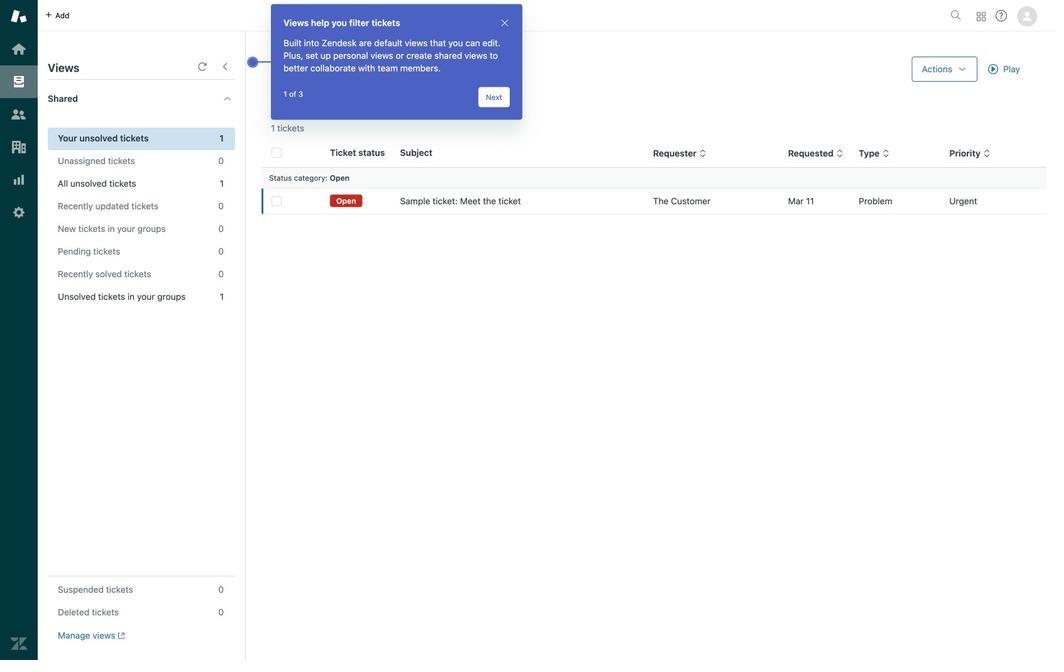 Task type: describe. For each thing, give the bounding box(es) containing it.
refresh views pane image
[[197, 62, 208, 72]]

get help image
[[996, 10, 1007, 21]]

customers image
[[11, 106, 27, 123]]

reporting image
[[11, 172, 27, 188]]

organizations image
[[11, 139, 27, 155]]

hide panel views image
[[220, 62, 230, 72]]

opens in a new tab image
[[115, 632, 125, 640]]



Task type: vqa. For each thing, say whether or not it's contained in the screenshot.
Organizations Icon
yes



Task type: locate. For each thing, give the bounding box(es) containing it.
close image
[[500, 18, 510, 28]]

zendesk support image
[[11, 8, 27, 25]]

main element
[[0, 0, 38, 660]]

admin image
[[11, 204, 27, 221]]

zendesk image
[[11, 636, 27, 652]]

zendesk products image
[[977, 12, 986, 21]]

get started image
[[11, 41, 27, 57]]

row
[[262, 188, 1047, 214]]

views image
[[11, 74, 27, 90]]

dialog
[[271, 4, 523, 120]]

heading
[[38, 80, 245, 118]]



